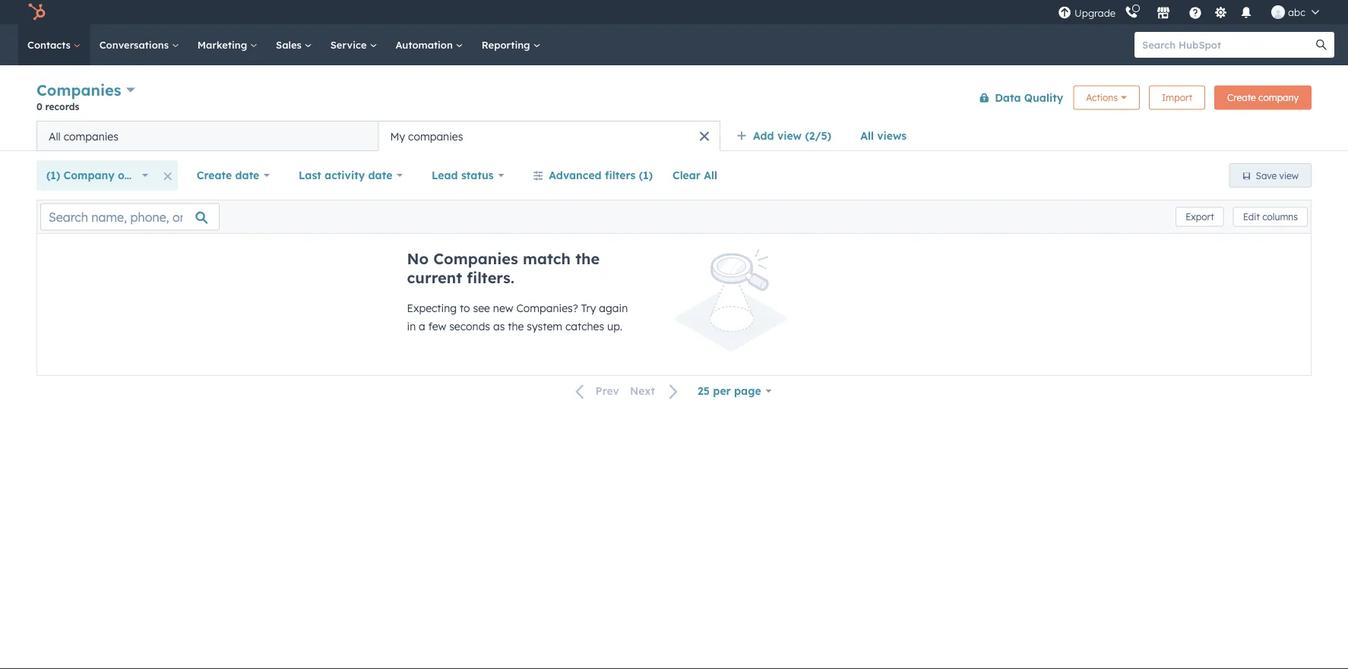 Task type: describe. For each thing, give the bounding box(es) containing it.
abc button
[[1262, 0, 1328, 24]]

menu containing abc
[[1056, 0, 1330, 24]]

sales
[[276, 38, 304, 51]]

view for add
[[777, 129, 802, 142]]

last
[[299, 169, 321, 182]]

(1) inside button
[[639, 169, 653, 182]]

save view
[[1256, 170, 1299, 181]]

a
[[419, 320, 425, 333]]

try
[[581, 302, 596, 315]]

1 horizontal spatial all
[[704, 169, 717, 182]]

(1) inside popup button
[[46, 169, 60, 182]]

companies for all companies
[[64, 130, 118, 143]]

views
[[877, 129, 907, 142]]

company
[[64, 169, 115, 182]]

actions
[[1086, 92, 1118, 103]]

next button
[[625, 382, 688, 402]]

clear all
[[673, 169, 717, 182]]

few
[[428, 320, 446, 333]]

all for all views
[[860, 129, 874, 142]]

add view (2/5) button
[[727, 121, 851, 151]]

calling icon button
[[1119, 2, 1145, 22]]

owner
[[118, 169, 151, 182]]

expecting
[[407, 302, 457, 315]]

settings image
[[1214, 6, 1228, 20]]

help button
[[1183, 0, 1208, 24]]

lead status button
[[422, 160, 514, 191]]

create date button
[[187, 160, 280, 191]]

upgrade
[[1075, 7, 1116, 19]]

new
[[493, 302, 513, 315]]

abc
[[1288, 6, 1306, 18]]

add view (2/5)
[[753, 129, 832, 142]]

clear all button
[[663, 160, 727, 191]]

upgrade image
[[1058, 6, 1072, 20]]

the inside no companies match the current filters.
[[575, 249, 600, 268]]

conversations
[[99, 38, 172, 51]]

automation
[[395, 38, 456, 51]]

hubspot image
[[27, 3, 46, 21]]

25 per page button
[[688, 376, 782, 407]]

all companies
[[49, 130, 118, 143]]

sales link
[[267, 24, 321, 65]]

search button
[[1309, 32, 1334, 58]]

save view button
[[1229, 163, 1312, 188]]

settings link
[[1211, 4, 1230, 20]]

0 records
[[36, 101, 79, 112]]

expecting to see new companies? try again in a few seconds as the system catches up.
[[407, 302, 628, 333]]

0
[[36, 101, 42, 112]]

(1) company owner
[[46, 169, 151, 182]]

system
[[527, 320, 562, 333]]

contacts link
[[18, 24, 90, 65]]

all for all companies
[[49, 130, 61, 143]]

date inside popup button
[[235, 169, 259, 182]]

25
[[698, 385, 710, 398]]

companies banner
[[36, 78, 1312, 121]]

companies button
[[36, 79, 135, 101]]

up.
[[607, 320, 622, 333]]

activity
[[325, 169, 365, 182]]

all views
[[860, 129, 907, 142]]

notifications button
[[1233, 0, 1259, 24]]

page
[[734, 385, 761, 398]]

current
[[407, 268, 462, 287]]

next
[[630, 385, 655, 398]]

to
[[460, 302, 470, 315]]

company
[[1259, 92, 1299, 103]]

last activity date button
[[289, 160, 413, 191]]

data quality button
[[969, 82, 1064, 113]]

marketing link
[[188, 24, 267, 65]]

create company
[[1227, 92, 1299, 103]]

marketplaces button
[[1148, 0, 1180, 24]]

companies inside popup button
[[36, 81, 121, 100]]

records
[[45, 101, 79, 112]]

my companies
[[390, 130, 463, 143]]

create for create company
[[1227, 92, 1256, 103]]

data quality
[[995, 91, 1063, 104]]

filters.
[[467, 268, 514, 287]]

calling icon image
[[1125, 6, 1138, 20]]

edit columns
[[1243, 211, 1298, 223]]

all companies button
[[36, 121, 378, 151]]

per
[[713, 385, 731, 398]]

save
[[1256, 170, 1277, 181]]

actions button
[[1073, 85, 1140, 110]]

my
[[390, 130, 405, 143]]

lead
[[432, 169, 458, 182]]

match
[[523, 249, 571, 268]]

marketing
[[197, 38, 250, 51]]



Task type: vqa. For each thing, say whether or not it's contained in the screenshot.
Add view (2/5) popup button
yes



Task type: locate. For each thing, give the bounding box(es) containing it.
companies up records
[[36, 81, 121, 100]]

clear
[[673, 169, 701, 182]]

0 horizontal spatial view
[[777, 129, 802, 142]]

all right clear
[[704, 169, 717, 182]]

see
[[473, 302, 490, 315]]

0 vertical spatial view
[[777, 129, 802, 142]]

companies
[[64, 130, 118, 143], [408, 130, 463, 143]]

the inside expecting to see new companies? try again in a few seconds as the system catches up.
[[508, 320, 524, 333]]

companies
[[36, 81, 121, 100], [433, 249, 518, 268]]

search image
[[1316, 40, 1327, 50]]

1 vertical spatial create
[[197, 169, 232, 182]]

1 horizontal spatial view
[[1279, 170, 1299, 181]]

in
[[407, 320, 416, 333]]

view right add
[[777, 129, 802, 142]]

reporting link
[[472, 24, 550, 65]]

quality
[[1024, 91, 1063, 104]]

0 vertical spatial the
[[575, 249, 600, 268]]

export button
[[1176, 207, 1224, 227]]

1 vertical spatial companies
[[433, 249, 518, 268]]

2 date from the left
[[368, 169, 392, 182]]

prev button
[[567, 382, 625, 402]]

as
[[493, 320, 505, 333]]

all
[[860, 129, 874, 142], [49, 130, 61, 143], [704, 169, 717, 182]]

columns
[[1262, 211, 1298, 223]]

create down all companies button
[[197, 169, 232, 182]]

again
[[599, 302, 628, 315]]

date inside 'popup button'
[[368, 169, 392, 182]]

advanced filters (1)
[[549, 169, 653, 182]]

the right match in the left of the page
[[575, 249, 600, 268]]

date down all companies button
[[235, 169, 259, 182]]

1 horizontal spatial companies
[[408, 130, 463, 143]]

create for create date
[[197, 169, 232, 182]]

companies?
[[516, 302, 578, 315]]

1 horizontal spatial date
[[368, 169, 392, 182]]

import button
[[1149, 85, 1205, 110]]

prev
[[595, 385, 619, 398]]

0 horizontal spatial (1)
[[46, 169, 60, 182]]

view inside button
[[1279, 170, 1299, 181]]

view for save
[[1279, 170, 1299, 181]]

pagination navigation
[[567, 381, 688, 402]]

create inside button
[[1227, 92, 1256, 103]]

the right as
[[508, 320, 524, 333]]

create
[[1227, 92, 1256, 103], [197, 169, 232, 182]]

marketplaces image
[[1157, 7, 1170, 21]]

companies up company
[[64, 130, 118, 143]]

automation link
[[386, 24, 472, 65]]

import
[[1162, 92, 1192, 103]]

service
[[330, 38, 370, 51]]

hubspot link
[[18, 3, 57, 21]]

gary orlando image
[[1271, 5, 1285, 19]]

2 (1) from the left
[[639, 169, 653, 182]]

(1) left company
[[46, 169, 60, 182]]

filters
[[605, 169, 636, 182]]

all down 0 records in the top left of the page
[[49, 130, 61, 143]]

no companies match the current filters.
[[407, 249, 600, 287]]

last activity date
[[299, 169, 392, 182]]

1 horizontal spatial (1)
[[639, 169, 653, 182]]

companies right my
[[408, 130, 463, 143]]

service link
[[321, 24, 386, 65]]

Search name, phone, or domain search field
[[40, 203, 220, 231]]

companies for my companies
[[408, 130, 463, 143]]

1 date from the left
[[235, 169, 259, 182]]

0 horizontal spatial companies
[[36, 81, 121, 100]]

create date
[[197, 169, 259, 182]]

0 horizontal spatial date
[[235, 169, 259, 182]]

no
[[407, 249, 429, 268]]

all left views on the top right of page
[[860, 129, 874, 142]]

reporting
[[482, 38, 533, 51]]

date
[[235, 169, 259, 182], [368, 169, 392, 182]]

2 companies from the left
[[408, 130, 463, 143]]

(2/5)
[[805, 129, 832, 142]]

contacts
[[27, 38, 73, 51]]

0 horizontal spatial the
[[508, 320, 524, 333]]

view right save
[[1279, 170, 1299, 181]]

date right 'activity'
[[368, 169, 392, 182]]

25 per page
[[698, 385, 761, 398]]

0 horizontal spatial create
[[197, 169, 232, 182]]

menu
[[1056, 0, 1330, 24]]

0 horizontal spatial all
[[49, 130, 61, 143]]

1 (1) from the left
[[46, 169, 60, 182]]

create company button
[[1215, 85, 1312, 110]]

seconds
[[449, 320, 490, 333]]

companies up see
[[433, 249, 518, 268]]

advanced
[[549, 169, 602, 182]]

2 horizontal spatial all
[[860, 129, 874, 142]]

status
[[461, 169, 494, 182]]

data
[[995, 91, 1021, 104]]

create inside popup button
[[197, 169, 232, 182]]

catches
[[565, 320, 604, 333]]

conversations link
[[90, 24, 188, 65]]

1 horizontal spatial companies
[[433, 249, 518, 268]]

the
[[575, 249, 600, 268], [508, 320, 524, 333]]

view inside popup button
[[777, 129, 802, 142]]

export
[[1186, 211, 1214, 223]]

edit columns button
[[1233, 207, 1308, 227]]

0 vertical spatial create
[[1227, 92, 1256, 103]]

view
[[777, 129, 802, 142], [1279, 170, 1299, 181]]

add
[[753, 129, 774, 142]]

help image
[[1189, 7, 1202, 21]]

0 horizontal spatial companies
[[64, 130, 118, 143]]

companies inside no companies match the current filters.
[[433, 249, 518, 268]]

0 vertical spatial companies
[[36, 81, 121, 100]]

Search HubSpot search field
[[1135, 32, 1321, 58]]

create left company
[[1227, 92, 1256, 103]]

(1) right "filters"
[[639, 169, 653, 182]]

(1) company owner button
[[36, 160, 158, 191]]

notifications image
[[1240, 7, 1253, 21]]

1 vertical spatial the
[[508, 320, 524, 333]]

1 horizontal spatial create
[[1227, 92, 1256, 103]]

all views link
[[851, 121, 917, 151]]

(1)
[[46, 169, 60, 182], [639, 169, 653, 182]]

1 horizontal spatial the
[[575, 249, 600, 268]]

advanced filters (1) button
[[523, 160, 663, 191]]

1 vertical spatial view
[[1279, 170, 1299, 181]]

1 companies from the left
[[64, 130, 118, 143]]



